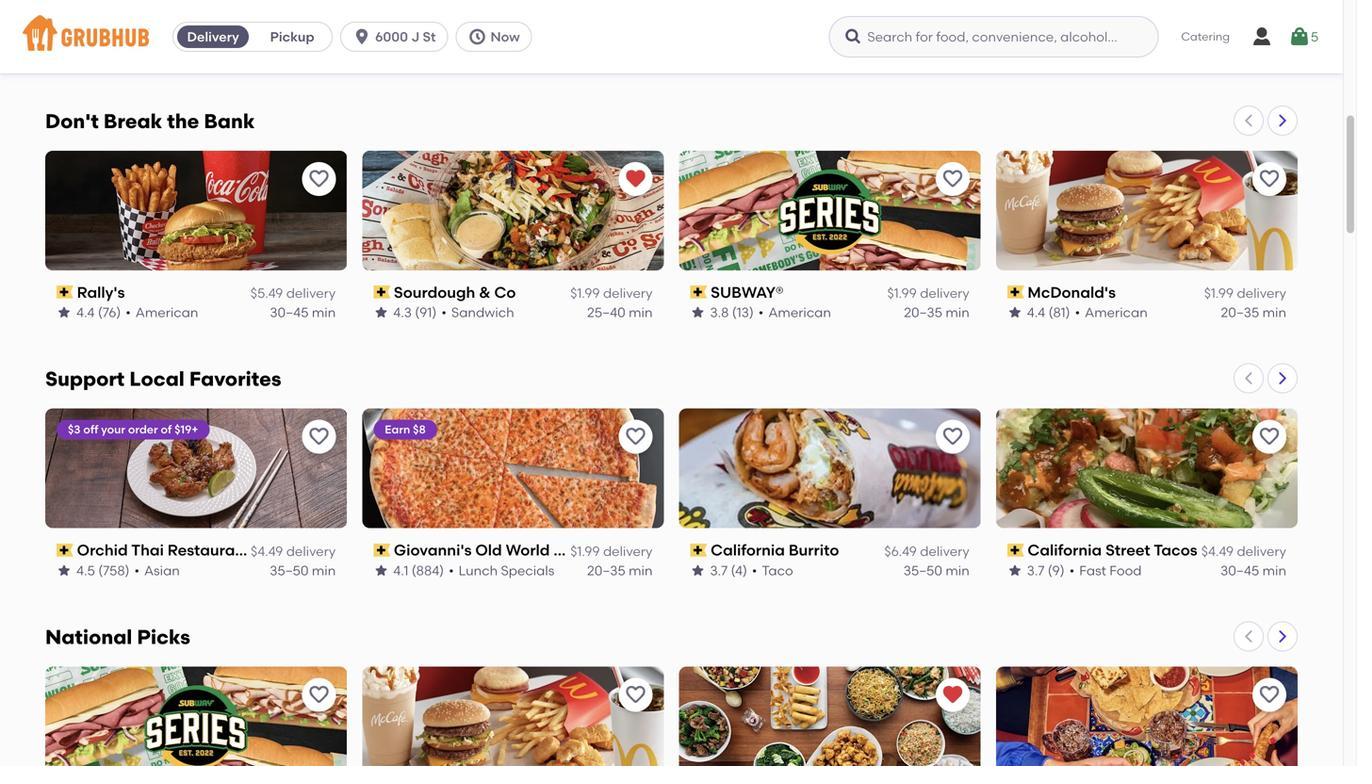 Task type: vqa. For each thing, say whether or not it's contained in the screenshot.


Task type: describe. For each thing, give the bounding box(es) containing it.
catering button
[[1168, 15, 1243, 58]]

delivery
[[187, 29, 239, 45]]

20–35 min for top mcdonald's logo
[[1221, 304, 1287, 320]]

1 vertical spatial giovanni's
[[394, 541, 472, 560]]

jack's urban eats
[[1028, 25, 1163, 43]]

0 vertical spatial pizzeria
[[309, 25, 367, 43]]

(4)
[[731, 562, 747, 578]]

st
[[423, 29, 436, 45]]

$5.49
[[250, 285, 283, 301]]

3.7 for california street tacos
[[1027, 562, 1045, 578]]

1 vertical spatial world
[[506, 541, 550, 560]]

0 vertical spatial subway® logo image
[[679, 151, 981, 270]]

1 horizontal spatial (9)
[[1048, 562, 1065, 578]]

30–45 for california street tacos
[[1221, 562, 1259, 578]]

california street tacos logo image
[[996, 409, 1298, 528]]

california burrito
[[711, 541, 839, 560]]

(323)
[[1048, 46, 1080, 62]]

earn
[[385, 423, 410, 437]]

0 horizontal spatial fast
[[446, 46, 473, 62]]

jack's
[[1028, 25, 1076, 43]]

giovanni's old world new york pizzeria f logo image
[[362, 409, 664, 528]]

0 horizontal spatial lunch
[[142, 46, 181, 62]]

4.4 for rally's
[[76, 304, 95, 320]]

• sandwich
[[441, 304, 514, 320]]

min for the rally's logo
[[312, 304, 336, 320]]

$4.49 delivery for orchid thai restaurant & bar
[[251, 543, 336, 559]]

bank
[[204, 109, 255, 133]]

1 vertical spatial specials
[[501, 562, 555, 578]]

(13)
[[732, 304, 754, 320]]

save this restaurant image for subway®
[[941, 168, 964, 190]]

support
[[45, 367, 125, 391]]

1 horizontal spatial &
[[479, 283, 491, 301]]

• american for rally's
[[126, 304, 198, 320]]

1 vertical spatial tacos
[[1154, 541, 1198, 560]]

order
[[128, 423, 158, 437]]

delivery button
[[174, 22, 253, 52]]

$19+
[[174, 423, 198, 437]]

1 horizontal spatial sourdough & co
[[711, 25, 833, 43]]

earn $8
[[385, 423, 426, 437]]

delivery for california burrito logo
[[920, 543, 970, 559]]

0 horizontal spatial 4.1
[[76, 46, 92, 62]]

• for california burrito logo
[[752, 562, 757, 578]]

0 vertical spatial (9)
[[414, 46, 431, 62]]

• asian
[[134, 562, 180, 578]]

1 horizontal spatial 4.1
[[393, 562, 409, 578]]

0 vertical spatial 25–40
[[904, 46, 943, 62]]

saved restaurant image
[[941, 684, 964, 706]]

1 horizontal spatial fast
[[1079, 562, 1106, 578]]

1 vertical spatial giovanni's old world new york pizzeria f
[[394, 541, 697, 560]]

0 horizontal spatial york
[[273, 25, 306, 43]]

0 vertical spatial f
[[371, 25, 380, 43]]

california street tacos inside california street tacos "link"
[[394, 25, 564, 43]]

1 vertical spatial 3.7 (9)
[[1027, 562, 1065, 578]]

1 vertical spatial 25–40
[[587, 304, 626, 320]]

rally's
[[77, 283, 125, 301]]

• for giovanni's old world new york pizzeria f logo
[[449, 562, 454, 578]]

1 vertical spatial • lunch specials
[[449, 562, 555, 578]]

0 horizontal spatial 3.7 (9)
[[393, 46, 431, 62]]

eats
[[1130, 25, 1163, 43]]

0 horizontal spatial &
[[254, 541, 266, 560]]

3.8
[[710, 304, 729, 320]]

0 vertical spatial specials
[[184, 46, 238, 62]]

$3 off your order of $19+
[[68, 423, 198, 437]]

california for 3.7 (4)
[[711, 541, 785, 560]]

30–45 min for rally's
[[270, 304, 336, 320]]

orchid thai restaurant & bar
[[77, 541, 295, 560]]

0 vertical spatial 25–40 min
[[904, 46, 970, 62]]

0 horizontal spatial co
[[494, 283, 516, 301]]

don't
[[45, 109, 99, 133]]

0 vertical spatial • fast food
[[436, 46, 508, 62]]

0 vertical spatial giovanni's
[[77, 25, 155, 43]]

• for orchid thai restaurant & bar logo
[[134, 562, 140, 578]]

1 vertical spatial new
[[554, 541, 587, 560]]

national
[[45, 625, 132, 649]]

• for the california street tacos logo
[[1069, 562, 1075, 578]]

4.5 (758)
[[76, 562, 130, 578]]

delivery for the rally's logo
[[286, 285, 336, 301]]

0 vertical spatial mcdonald's logo image
[[996, 151, 1298, 270]]

delivery for subway® logo to the top
[[920, 285, 970, 301]]

0 vertical spatial (884)
[[95, 46, 127, 62]]

1 horizontal spatial york
[[590, 541, 623, 560]]

now button
[[456, 22, 540, 52]]

0 horizontal spatial world
[[189, 25, 233, 43]]

$6.49 delivery
[[884, 543, 970, 559]]

4.4 for mcdonald's
[[1027, 304, 1045, 320]]

subscription pass image for support local favorites
[[690, 544, 707, 557]]

min for giovanni's old world new york pizzeria f logo
[[629, 562, 653, 578]]

• for top mcdonald's logo
[[1075, 304, 1080, 320]]

$2.99 delivery
[[1202, 27, 1287, 43]]

1 vertical spatial sandwich
[[451, 304, 514, 320]]

1 vertical spatial california street tacos
[[1028, 541, 1198, 560]]

0 vertical spatial sandwich
[[768, 46, 831, 62]]

pickup button
[[253, 22, 332, 52]]

1 vertical spatial subway® logo image
[[45, 667, 347, 766]]

4.5
[[76, 562, 95, 578]]

(758)
[[98, 562, 130, 578]]

5
[[1311, 29, 1319, 45]]

1 vertical spatial 4.1 (884)
[[393, 562, 444, 578]]

4.9 (323)
[[1027, 46, 1080, 62]]

urban
[[1080, 25, 1127, 43]]

caret right icon image for the
[[1275, 113, 1290, 128]]

burrito
[[789, 541, 839, 560]]

rally's logo image
[[45, 151, 347, 270]]

20–35 min for subway® logo to the top
[[904, 304, 970, 320]]

6000 j st
[[375, 29, 436, 45]]

5 button
[[1288, 20, 1319, 54]]

to
[[1172, 698, 1185, 714]]

0 vertical spatial • lunch specials
[[132, 46, 238, 62]]

4.4 (81)
[[1027, 304, 1070, 320]]

4.3 (91)
[[393, 304, 437, 320]]

california inside "link"
[[394, 25, 468, 43]]

main navigation navigation
[[0, 0, 1343, 74]]

california street tacos link
[[373, 23, 653, 45]]

0 horizontal spatial 3.7
[[393, 46, 411, 62]]

$4.49 for tacos
[[1201, 543, 1234, 559]]

4.4 (76)
[[76, 304, 121, 320]]

svg image inside now button
[[468, 27, 487, 46]]

(76)
[[98, 304, 121, 320]]

min for subway® logo to the top
[[946, 304, 970, 320]]

1 vertical spatial food
[[1110, 562, 1142, 578]]

asian
[[144, 562, 180, 578]]

off
[[83, 423, 98, 437]]

0 horizontal spatial new
[[237, 25, 270, 43]]

4.3
[[393, 304, 412, 320]]

1 vertical spatial old
[[475, 541, 502, 560]]

1 horizontal spatial (884)
[[412, 562, 444, 578]]

6000
[[375, 29, 408, 45]]

1 vertical spatial pizzeria
[[626, 541, 684, 560]]

3.7 (4)
[[710, 562, 747, 578]]

subscription pass image for don't break the bank
[[690, 286, 707, 299]]

the
[[167, 109, 199, 133]]



Task type: locate. For each thing, give the bounding box(es) containing it.
save this restaurant image for mcdonald's
[[1258, 168, 1281, 190]]

0 horizontal spatial tacos
[[520, 25, 564, 43]]

bar
[[269, 541, 295, 560]]

$1.99 delivery
[[253, 27, 336, 43], [887, 27, 970, 43], [570, 285, 653, 301], [887, 285, 970, 301], [1204, 285, 1287, 301], [570, 543, 653, 559]]

orchid thai restaurant & bar logo image
[[45, 409, 347, 528]]

svg image
[[1251, 25, 1273, 48], [1288, 25, 1311, 48], [468, 27, 487, 46], [844, 27, 863, 46]]

1 vertical spatial co
[[494, 283, 516, 301]]

american for mcdonald's
[[1085, 304, 1148, 320]]

20–35 min for giovanni's old world new york pizzeria f logo
[[587, 562, 653, 578]]

4.1 (884)
[[76, 46, 127, 62], [393, 562, 444, 578]]

4.4 left the (81)
[[1027, 304, 1045, 320]]

specials
[[184, 46, 238, 62], [501, 562, 555, 578]]

• american down the subway®
[[759, 304, 831, 320]]

3 • american from the left
[[1075, 304, 1148, 320]]

american down the subway®
[[768, 304, 831, 320]]

$4.49 delivery
[[251, 543, 336, 559], [1201, 543, 1287, 559]]

svg image
[[353, 27, 371, 46]]

1 horizontal spatial • american
[[759, 304, 831, 320]]

subscription pass image inside california street tacos "link"
[[373, 27, 390, 41]]

(91)
[[415, 304, 437, 320]]

sandwich
[[768, 46, 831, 62], [451, 304, 514, 320]]

(884)
[[95, 46, 127, 62], [412, 562, 444, 578]]

proceed to checkout button
[[1057, 689, 1309, 723]]

2 $4.49 delivery from the left
[[1201, 543, 1287, 559]]

30–45 min for california street tacos
[[1221, 562, 1287, 578]]

$2.99
[[1202, 27, 1234, 43]]

sourdough
[[711, 25, 792, 43], [394, 283, 475, 301]]

2 35–50 min from the left
[[904, 562, 970, 578]]

1 4.4 from the left
[[76, 304, 95, 320]]

30–45
[[270, 304, 309, 320], [1221, 562, 1259, 578]]

subway® logo image
[[679, 151, 981, 270], [45, 667, 347, 766]]

• for subway® logo to the top
[[759, 304, 764, 320]]

1 vertical spatial sourdough
[[394, 283, 475, 301]]

california for 3.7 (9)
[[1028, 541, 1102, 560]]

mcdonald's
[[1028, 283, 1116, 301]]

min for sourdough & co  logo
[[629, 304, 653, 320]]

saved restaurant button for sourdough & co  logo
[[619, 162, 653, 196]]

save this restaurant image
[[941, 168, 964, 190], [1258, 168, 1281, 190], [941, 426, 964, 448], [307, 684, 330, 706]]

3 caret right icon image from the top
[[1275, 629, 1290, 644]]

2 vertical spatial &
[[254, 541, 266, 560]]

old
[[158, 25, 185, 43], [475, 541, 502, 560]]

old down giovanni's old world new york pizzeria f logo
[[475, 541, 502, 560]]

saved restaurant button for panda express logo
[[936, 678, 970, 712]]

1 horizontal spatial lunch
[[459, 562, 498, 578]]

now
[[491, 29, 520, 45]]

1 horizontal spatial saved restaurant button
[[936, 678, 970, 712]]

$1.99
[[253, 27, 283, 43], [887, 27, 917, 43], [570, 285, 600, 301], [887, 285, 917, 301], [1204, 285, 1234, 301], [570, 543, 600, 559]]

american right (76)
[[136, 304, 198, 320]]

american down mcdonald's
[[1085, 304, 1148, 320]]

0 horizontal spatial 35–50
[[270, 562, 309, 578]]

1 horizontal spatial pizzeria
[[626, 541, 684, 560]]

american
[[136, 304, 198, 320], [768, 304, 831, 320], [1085, 304, 1148, 320]]

0 vertical spatial caret right icon image
[[1275, 113, 1290, 128]]

1 vertical spatial lunch
[[459, 562, 498, 578]]

world
[[189, 25, 233, 43], [506, 541, 550, 560]]

subway®
[[711, 283, 784, 301]]

0 vertical spatial giovanni's old world new york pizzeria f
[[77, 25, 380, 43]]

1 vertical spatial (884)
[[412, 562, 444, 578]]

local
[[129, 367, 185, 391]]

street
[[472, 25, 517, 43], [1106, 541, 1151, 560]]

of
[[161, 423, 172, 437]]

california burrito logo image
[[679, 409, 981, 528]]

orchid
[[77, 541, 128, 560]]

2 american from the left
[[768, 304, 831, 320]]

1 horizontal spatial american
[[768, 304, 831, 320]]

american for subway®
[[768, 304, 831, 320]]

0 horizontal spatial california street tacos
[[394, 25, 564, 43]]

min
[[312, 46, 336, 62], [946, 46, 970, 62], [1263, 46, 1287, 62], [312, 304, 336, 320], [629, 304, 653, 320], [946, 304, 970, 320], [1263, 304, 1287, 320], [312, 562, 336, 578], [629, 562, 653, 578], [946, 562, 970, 578], [1263, 562, 1287, 578]]

1 horizontal spatial $4.49 delivery
[[1201, 543, 1287, 559]]

1 vertical spatial fast
[[1079, 562, 1106, 578]]

Search for food, convenience, alcohol... search field
[[829, 16, 1159, 57]]

(81)
[[1049, 304, 1070, 320]]

6000 j st button
[[340, 22, 456, 52]]

giovanni's old world new york pizzeria f up the bank
[[77, 25, 380, 43]]

3.7 for california burrito
[[710, 562, 728, 578]]

2 • american from the left
[[759, 304, 831, 320]]

saved restaurant button
[[619, 162, 653, 196], [936, 678, 970, 712]]

0 horizontal spatial california
[[394, 25, 468, 43]]

• american down mcdonald's
[[1075, 304, 1148, 320]]

0 vertical spatial 30–45
[[270, 304, 309, 320]]

proceed
[[1115, 698, 1169, 714]]

2 $4.49 from the left
[[1201, 543, 1234, 559]]

0 horizontal spatial pizzeria
[[309, 25, 367, 43]]

2 caret right icon image from the top
[[1275, 371, 1290, 386]]

$4.49
[[251, 543, 283, 559], [1201, 543, 1234, 559]]

1 american from the left
[[136, 304, 198, 320]]

save this restaurant image
[[307, 168, 330, 190], [307, 426, 330, 448], [624, 426, 647, 448], [1258, 426, 1281, 448], [624, 684, 647, 706], [1258, 684, 1281, 706]]

1 35–50 from the left
[[270, 562, 309, 578]]

world down giovanni's old world new york pizzeria f logo
[[506, 541, 550, 560]]

• fast food
[[436, 46, 508, 62], [1069, 562, 1142, 578]]

1 horizontal spatial street
[[1106, 541, 1151, 560]]

$6.49
[[884, 543, 917, 559]]

0 vertical spatial 3.7 (9)
[[393, 46, 431, 62]]

• american for subway®
[[759, 304, 831, 320]]

svg image inside 5 button
[[1288, 25, 1311, 48]]

35–50 for orchid thai restaurant & bar
[[270, 562, 309, 578]]

1 • american from the left
[[126, 304, 198, 320]]

2 horizontal spatial &
[[796, 25, 808, 43]]

2 horizontal spatial american
[[1085, 304, 1148, 320]]

1 vertical spatial 30–45
[[1221, 562, 1259, 578]]

f left j
[[371, 25, 380, 43]]

subscription pass image left california burrito
[[690, 544, 707, 557]]

20–35 min
[[270, 46, 336, 62], [1221, 46, 1287, 62], [904, 304, 970, 320], [1221, 304, 1287, 320], [587, 562, 653, 578]]

1 vertical spatial mcdonald's logo image
[[362, 667, 664, 766]]

pickup
[[270, 29, 314, 45]]

caret left icon image for the
[[1241, 113, 1256, 128]]

2 4.4 from the left
[[1027, 304, 1045, 320]]

street right st
[[472, 25, 517, 43]]

min for the california street tacos logo
[[1263, 562, 1287, 578]]

3 american from the left
[[1085, 304, 1148, 320]]

min for orchid thai restaurant & bar logo
[[312, 562, 336, 578]]

0 vertical spatial fast
[[446, 46, 473, 62]]

4.4
[[76, 304, 95, 320], [1027, 304, 1045, 320]]

sourdough & co  logo image
[[362, 151, 664, 270]]

your
[[101, 423, 125, 437]]

1 horizontal spatial giovanni's old world new york pizzeria f
[[394, 541, 697, 560]]

support local favorites
[[45, 367, 281, 391]]

1 horizontal spatial 4.4
[[1027, 304, 1045, 320]]

25–40
[[904, 46, 943, 62], [587, 304, 626, 320]]

j
[[411, 29, 420, 45]]

food
[[476, 46, 508, 62], [1110, 562, 1142, 578]]

0 vertical spatial street
[[472, 25, 517, 43]]

break
[[104, 109, 162, 133]]

4.1
[[76, 46, 92, 62], [393, 562, 409, 578]]

3 caret left icon image from the top
[[1241, 629, 1256, 644]]

new
[[237, 25, 270, 43], [554, 541, 587, 560]]

delivery for sourdough & co  logo
[[603, 285, 653, 301]]

subscription pass image left the subway®
[[690, 286, 707, 299]]

1 35–50 min from the left
[[270, 562, 336, 578]]

1 horizontal spatial • lunch specials
[[449, 562, 555, 578]]

delivery for top mcdonald's logo
[[1237, 285, 1287, 301]]

$4.49 for restaurant
[[251, 543, 283, 559]]

&
[[796, 25, 808, 43], [479, 283, 491, 301], [254, 541, 266, 560]]

$3
[[68, 423, 81, 437]]

1 horizontal spatial $4.49
[[1201, 543, 1234, 559]]

35–50 min down $6.49 delivery at the right of page
[[904, 562, 970, 578]]

1 horizontal spatial sourdough
[[711, 25, 792, 43]]

1 horizontal spatial 25–40
[[904, 46, 943, 62]]

• for sourdough & co  logo
[[441, 304, 447, 320]]

save this restaurant image for california burrito
[[941, 426, 964, 448]]

giovanni's old world new york pizzeria f down giovanni's old world new york pizzeria f logo
[[394, 541, 697, 560]]

$8
[[413, 423, 426, 437]]

• for the rally's logo
[[126, 304, 131, 320]]

• american
[[126, 304, 198, 320], [759, 304, 831, 320], [1075, 304, 1148, 320]]

1 horizontal spatial old
[[475, 541, 502, 560]]

(9)
[[414, 46, 431, 62], [1048, 562, 1065, 578]]

min for california burrito logo
[[946, 562, 970, 578]]

street inside "link"
[[472, 25, 517, 43]]

• taco
[[752, 562, 793, 578]]

save this restaurant button
[[302, 162, 336, 196], [936, 162, 970, 196], [1253, 162, 1287, 196], [302, 420, 336, 454], [619, 420, 653, 454], [936, 420, 970, 454], [1253, 420, 1287, 454], [302, 678, 336, 712], [619, 678, 653, 712], [1253, 678, 1287, 712]]

caret right icon image for favorites
[[1275, 371, 1290, 386]]

checkout
[[1189, 698, 1251, 714]]

1 horizontal spatial 35–50
[[904, 562, 943, 578]]

giovanni's old world new york pizzeria f
[[77, 25, 380, 43], [394, 541, 697, 560]]

1 vertical spatial 30–45 min
[[1221, 562, 1287, 578]]

0 horizontal spatial sourdough & co
[[394, 283, 516, 301]]

0 horizontal spatial mcdonald's logo image
[[362, 667, 664, 766]]

35–50 for california burrito
[[904, 562, 943, 578]]

2 caret left icon image from the top
[[1241, 371, 1256, 386]]

1 horizontal spatial world
[[506, 541, 550, 560]]

1 horizontal spatial subway® logo image
[[679, 151, 981, 270]]

subscription pass image
[[57, 27, 73, 41], [373, 27, 390, 41], [1007, 27, 1024, 41], [57, 286, 73, 299], [373, 286, 390, 299], [1007, 286, 1024, 299], [373, 544, 390, 557], [1007, 544, 1024, 557]]

1 horizontal spatial california
[[711, 541, 785, 560]]

co
[[811, 25, 833, 43], [494, 283, 516, 301]]

proceed to checkout
[[1115, 698, 1251, 714]]

$4.49 delivery for california street tacos
[[1201, 543, 1287, 559]]

0 vertical spatial tacos
[[520, 25, 564, 43]]

1 $4.49 delivery from the left
[[251, 543, 336, 559]]

subscription pass image left orchid
[[57, 544, 73, 557]]

0 horizontal spatial sourdough
[[394, 283, 475, 301]]

2 35–50 from the left
[[904, 562, 943, 578]]

mcdonald's logo image
[[996, 151, 1298, 270], [362, 667, 664, 766]]

•
[[132, 46, 137, 62], [436, 46, 441, 62], [1085, 46, 1090, 62], [126, 304, 131, 320], [441, 304, 447, 320], [759, 304, 764, 320], [1075, 304, 1080, 320], [134, 562, 140, 578], [449, 562, 454, 578], [752, 562, 757, 578], [1069, 562, 1075, 578]]

world left pickup button
[[189, 25, 233, 43]]

0 vertical spatial world
[[189, 25, 233, 43]]

0 vertical spatial new
[[237, 25, 270, 43]]

restaurant
[[168, 541, 250, 560]]

0 vertical spatial lunch
[[142, 46, 181, 62]]

taco
[[762, 562, 793, 578]]

35–50 min for orchid thai restaurant & bar
[[270, 562, 336, 578]]

0 vertical spatial &
[[796, 25, 808, 43]]

1 horizontal spatial 3.7
[[710, 562, 728, 578]]

1 horizontal spatial 30–45
[[1221, 562, 1259, 578]]

york
[[273, 25, 306, 43], [590, 541, 623, 560]]

0 horizontal spatial • lunch specials
[[132, 46, 238, 62]]

street down the california street tacos logo
[[1106, 541, 1151, 560]]

panda express logo image
[[679, 667, 981, 766]]

min for top mcdonald's logo
[[1263, 304, 1287, 320]]

4.9
[[1027, 46, 1045, 62]]

star icon image
[[57, 47, 72, 62], [373, 47, 389, 62], [1007, 47, 1022, 62], [57, 305, 72, 320], [373, 305, 389, 320], [690, 305, 705, 320], [1007, 305, 1022, 320], [57, 563, 72, 578], [373, 563, 389, 578], [690, 563, 705, 578], [1007, 563, 1022, 578]]

35–50
[[270, 562, 309, 578], [904, 562, 943, 578]]

1 horizontal spatial • fast food
[[1069, 562, 1142, 578]]

$5.49 delivery
[[250, 285, 336, 301]]

0 horizontal spatial (884)
[[95, 46, 127, 62]]

delivery for giovanni's old world new york pizzeria f logo
[[603, 543, 653, 559]]

f
[[371, 25, 380, 43], [688, 541, 697, 560]]

0 vertical spatial saved restaurant button
[[619, 162, 653, 196]]

35–50 min down bar
[[270, 562, 336, 578]]

1 vertical spatial street
[[1106, 541, 1151, 560]]

• american for mcdonald's
[[1075, 304, 1148, 320]]

american for rally's
[[136, 304, 198, 320]]

• lunch specials
[[132, 46, 238, 62], [449, 562, 555, 578]]

1 caret right icon image from the top
[[1275, 113, 1290, 128]]

0 vertical spatial co
[[811, 25, 833, 43]]

saved restaurant image
[[624, 168, 647, 190]]

picks
[[137, 625, 190, 649]]

caret right icon image
[[1275, 113, 1290, 128], [1275, 371, 1290, 386], [1275, 629, 1290, 644]]

salad
[[1095, 46, 1132, 62]]

national picks
[[45, 625, 190, 649]]

• salad
[[1085, 46, 1132, 62]]

0 horizontal spatial 25–40 min
[[587, 304, 653, 320]]

1 horizontal spatial f
[[688, 541, 697, 560]]

chili's logo image
[[996, 667, 1298, 766]]

caret left icon image
[[1241, 113, 1256, 128], [1241, 371, 1256, 386], [1241, 629, 1256, 644]]

4.4 left (76)
[[76, 304, 95, 320]]

1 vertical spatial (9)
[[1048, 562, 1065, 578]]

1 $4.49 from the left
[[251, 543, 283, 559]]

favorites
[[189, 367, 281, 391]]

25–40 min
[[904, 46, 970, 62], [587, 304, 653, 320]]

old left delivery
[[158, 25, 185, 43]]

0 horizontal spatial 30–45
[[270, 304, 309, 320]]

0 horizontal spatial subway® logo image
[[45, 667, 347, 766]]

3.8 (13)
[[710, 304, 754, 320]]

3.7 (9)
[[393, 46, 431, 62], [1027, 562, 1065, 578]]

tacos inside california street tacos "link"
[[520, 25, 564, 43]]

1 caret left icon image from the top
[[1241, 113, 1256, 128]]

0 vertical spatial 4.1
[[76, 46, 92, 62]]

caret left icon image for favorites
[[1241, 371, 1256, 386]]

35–50 min
[[270, 562, 336, 578], [904, 562, 970, 578]]

catering
[[1181, 29, 1230, 43]]

0 horizontal spatial old
[[158, 25, 185, 43]]

f left california burrito
[[688, 541, 697, 560]]

0 vertical spatial 4.1 (884)
[[76, 46, 127, 62]]

35–50 down $6.49 delivery at the right of page
[[904, 562, 943, 578]]

35–50 down bar
[[270, 562, 309, 578]]

1 vertical spatial york
[[590, 541, 623, 560]]

0 horizontal spatial food
[[476, 46, 508, 62]]

delivery for the california street tacos logo
[[1237, 543, 1287, 559]]

0 horizontal spatial giovanni's old world new york pizzeria f
[[77, 25, 380, 43]]

1 vertical spatial f
[[688, 541, 697, 560]]

35–50 min for california burrito
[[904, 562, 970, 578]]

• american right (76)
[[126, 304, 198, 320]]

30–45 for rally's
[[270, 304, 309, 320]]

0 horizontal spatial f
[[371, 25, 380, 43]]

0 vertical spatial food
[[476, 46, 508, 62]]

0 horizontal spatial 30–45 min
[[270, 304, 336, 320]]

1 horizontal spatial 30–45 min
[[1221, 562, 1287, 578]]

subscription pass image
[[690, 286, 707, 299], [57, 544, 73, 557], [690, 544, 707, 557]]

thai
[[131, 541, 164, 560]]

don't break the bank
[[45, 109, 255, 133]]

delivery for orchid thai restaurant & bar logo
[[286, 543, 336, 559]]



